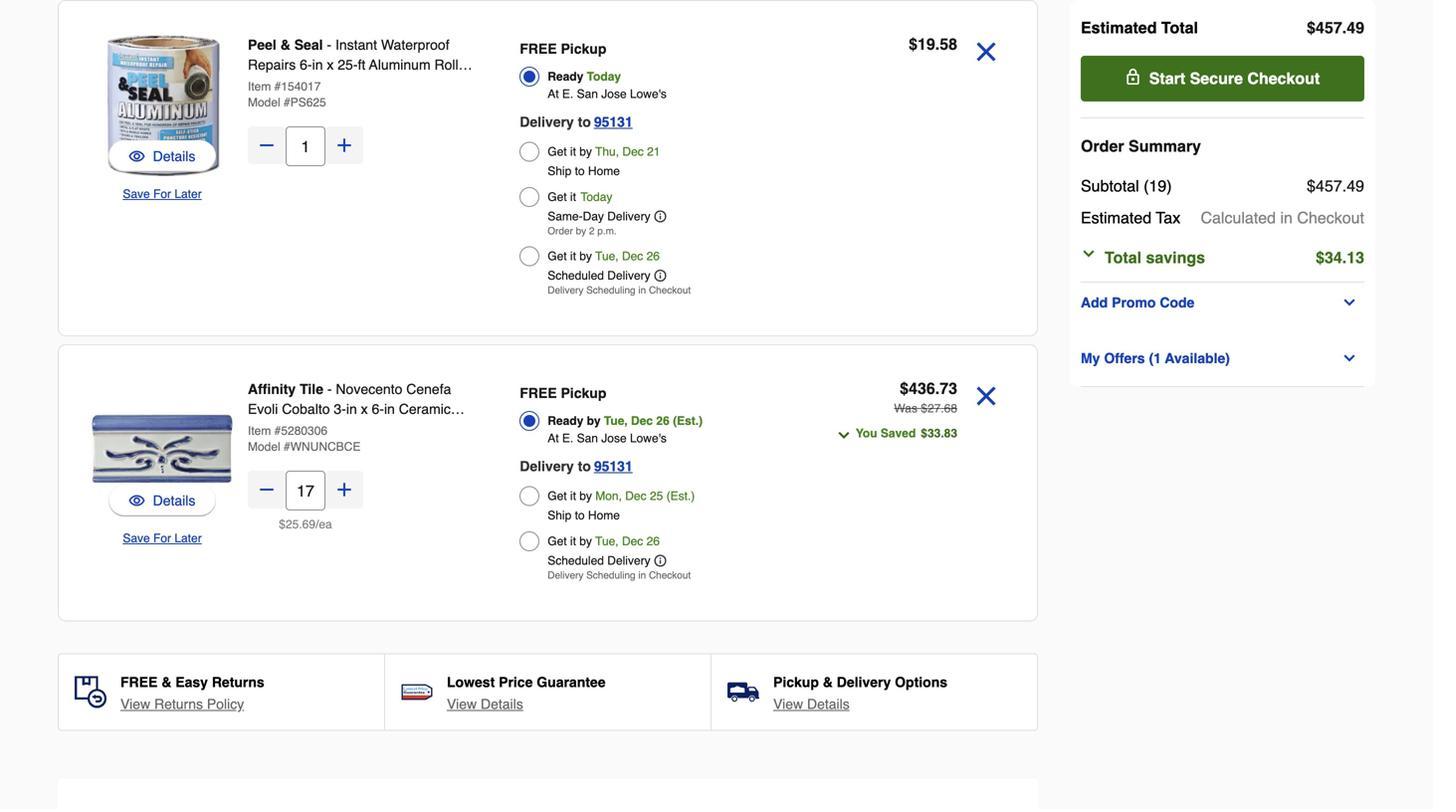 Task type: describe. For each thing, give the bounding box(es) containing it.
0 horizontal spatial chevron down image
[[1081, 246, 1097, 262]]

95131 for novecento cenefa evoli cobalto 3-in x 6-in ceramic bullnose tile (0.1-sq. ft/ piece)
[[594, 458, 633, 474]]

to down get it by mon, dec 25 (est.)
[[575, 509, 585, 523]]

scheduling for info icon
[[586, 285, 636, 296]]

33
[[928, 427, 941, 440]]

novecento cenefa evoli cobalto 3-in x 6-in ceramic bullnose tile (0.1-sq. ft/ piece)
[[248, 381, 451, 437]]

$ left 13
[[1316, 248, 1325, 267]]

saved
[[881, 427, 916, 440]]

at for novecento cenefa evoli cobalto 3-in x 6-in ceramic bullnose tile (0.1-sq. ft/ piece)
[[548, 432, 559, 445]]

plus image
[[334, 480, 354, 500]]

thu,
[[595, 145, 619, 159]]

lowe's for instant waterproof repairs 6-in x 25-ft aluminum roll flashing
[[630, 87, 667, 101]]

by up mon,
[[587, 414, 601, 428]]

waterproof
[[381, 37, 450, 53]]

affinity tile -
[[248, 381, 336, 397]]

you saved $ 33 . 83
[[856, 427, 958, 440]]

3-
[[334, 401, 346, 417]]

novecento
[[336, 381, 403, 397]]

plus image
[[334, 135, 354, 155]]

view returns policy link
[[120, 694, 244, 714]]

model for flashing
[[248, 96, 280, 109]]

summary
[[1129, 137, 1201, 155]]

subtotal (19)
[[1081, 177, 1172, 195]]

95131 button for novecento cenefa evoli cobalto 3-in x 6-in ceramic bullnose tile (0.1-sq. ft/ piece)
[[594, 454, 633, 478]]

2 get it by tue, dec 26 from the top
[[548, 535, 660, 548]]

73
[[940, 379, 958, 398]]

it for novecento cenefa evoli cobalto 3-in x 6-in ceramic bullnose tile (0.1-sq. ft/ piece)'s info image
[[570, 535, 576, 548]]

$ right saved
[[921, 427, 928, 440]]

calculated in checkout
[[1201, 209, 1365, 227]]

dec right mon,
[[625, 489, 647, 503]]

49 for estimated total
[[1347, 18, 1365, 37]]

order for order by 2 p.m.
[[548, 225, 573, 237]]

info image for novecento cenefa evoli cobalto 3-in x 6-in ceramic bullnose tile (0.1-sq. ft/ piece)
[[655, 555, 667, 567]]

start secure checkout button
[[1081, 56, 1365, 102]]

e. for novecento cenefa evoli cobalto 3-in x 6-in ceramic bullnose tile (0.1-sq. ft/ piece)
[[562, 432, 574, 445]]

at for instant waterproof repairs 6-in x 25-ft aluminum roll flashing
[[548, 87, 559, 101]]

1 it from the top
[[570, 145, 576, 159]]

2
[[589, 225, 595, 237]]

option group for instant waterproof repairs 6-in x 25-ft aluminum roll flashing
[[520, 35, 796, 302]]

dec left 21
[[623, 145, 644, 159]]

checkout inside start secure checkout button
[[1248, 69, 1320, 88]]

by left mon,
[[580, 489, 592, 503]]

stepper number input field with increment and decrement buttons number field for minus image
[[286, 126, 326, 166]]

aluminum
[[369, 57, 431, 73]]

save for later for novecento cenefa evoli cobalto 3-in x 6-in ceramic bullnose tile (0.1-sq. ft/ piece)
[[123, 532, 202, 546]]

checkout up 34
[[1297, 209, 1365, 227]]

$ up start secure checkout
[[1307, 18, 1316, 37]]

by left thu,
[[580, 145, 592, 159]]

checkout down info icon
[[649, 285, 691, 296]]

chevron down image for my offers (1 available)
[[1342, 350, 1358, 366]]

ship for novecento cenefa evoli cobalto 3-in x 6-in ceramic bullnose tile (0.1-sq. ft/ piece)
[[548, 509, 572, 523]]

roll
[[435, 57, 459, 73]]

in right the calculated at top right
[[1281, 209, 1293, 227]]

my
[[1081, 350, 1100, 366]]

0 vertical spatial today
[[587, 70, 621, 84]]

$ 436 . 73 was $ 27 . 68
[[894, 379, 958, 416]]

remove item image for instant waterproof repairs 6-in x 25-ft aluminum roll flashing
[[970, 35, 1003, 69]]

checkout down get it by mon, dec 25 (est.)
[[649, 570, 691, 581]]

mon,
[[596, 489, 622, 503]]

95131 button for instant waterproof repairs 6-in x 25-ft aluminum roll flashing
[[594, 110, 633, 134]]

1 vertical spatial 25
[[286, 518, 299, 532]]

68
[[944, 402, 958, 416]]

2 delivery scheduling in checkout from the top
[[548, 570, 691, 581]]

3 get from the top
[[548, 249, 567, 263]]

ft/
[[382, 421, 394, 437]]

dec up get it by mon, dec 25 (est.)
[[631, 414, 653, 428]]

chevron down image inside "add promo code" link
[[1342, 295, 1358, 311]]

2 scheduled from the top
[[548, 554, 604, 568]]

/ea
[[316, 518, 332, 532]]

instant waterproof repairs 6-in x 25-ft aluminum roll flashing
[[248, 37, 459, 93]]

repairs
[[248, 57, 296, 73]]

$ 457 . 49 for (19)
[[1307, 177, 1365, 195]]

ready for roll
[[548, 70, 584, 84]]

my offers (1 available)
[[1081, 350, 1230, 366]]

evoli
[[248, 401, 278, 417]]

quickview image
[[129, 491, 145, 511]]

6- inside instant waterproof repairs 6-in x 25-ft aluminum roll flashing
[[300, 57, 312, 73]]

start
[[1149, 69, 1186, 88]]

delivery to 95131 for instant waterproof repairs 6-in x 25-ft aluminum roll flashing
[[520, 114, 633, 130]]

$ up the 'calculated in checkout'
[[1307, 177, 1316, 195]]

#wnuncbce
[[284, 440, 361, 454]]

pickup & delivery options view details
[[773, 674, 948, 712]]

#5280306
[[274, 424, 328, 438]]

total savings
[[1105, 248, 1206, 267]]

estimated tax
[[1081, 209, 1181, 227]]

(19)
[[1144, 177, 1172, 195]]

info image for instant waterproof repairs 6-in x 25-ft aluminum roll flashing
[[655, 211, 667, 222]]

remove item image for novecento cenefa evoli cobalto 3-in x 6-in ceramic bullnose tile (0.1-sq. ft/ piece)
[[970, 379, 1003, 413]]

order summary
[[1081, 137, 1201, 155]]

for for flashing
[[153, 187, 171, 201]]

to up get it by thu, dec 21
[[578, 114, 591, 130]]

$ left 69
[[279, 518, 286, 532]]

options
[[895, 674, 948, 690]]

457 for estimated total
[[1316, 18, 1343, 37]]

sq.
[[359, 421, 378, 437]]

item for bullnose
[[248, 424, 271, 438]]

$ up 'was'
[[900, 379, 909, 398]]

promo
[[1112, 295, 1156, 311]]

& for free
[[161, 674, 172, 690]]

by down get it by mon, dec 25 (est.)
[[580, 535, 592, 548]]

& for peel
[[280, 37, 290, 53]]

1 vertical spatial 26
[[656, 414, 670, 428]]

tax
[[1156, 209, 1181, 227]]

p.m.
[[598, 225, 617, 237]]

chevron down image for you saved
[[836, 428, 852, 443]]

save for bullnose
[[123, 532, 150, 546]]

order for order summary
[[1081, 137, 1124, 155]]

ship for instant waterproof repairs 6-in x 25-ft aluminum roll flashing
[[548, 164, 572, 178]]

$ 19 . 58
[[909, 35, 958, 53]]

2 vertical spatial tue,
[[595, 535, 619, 548]]

policy
[[207, 696, 244, 712]]

x inside novecento cenefa evoli cobalto 3-in x 6-in ceramic bullnose tile (0.1-sq. ft/ piece)
[[361, 401, 368, 417]]

stepper number input field with increment and decrement buttons number field for minus icon
[[286, 471, 326, 511]]

0 vertical spatial tile
[[300, 381, 323, 397]]

free for roll
[[520, 41, 557, 57]]

later for novecento cenefa evoli cobalto 3-in x 6-in ceramic bullnose tile (0.1-sq. ft/ piece)
[[175, 532, 202, 546]]

ready by tue, dec 26 (est.)
[[548, 414, 703, 428]]

$ 34 . 13
[[1316, 248, 1365, 267]]

58
[[940, 35, 958, 53]]

bullnose
[[248, 421, 301, 437]]

delivery inside pickup & delivery options view details
[[837, 674, 891, 690]]

1 scheduled from the top
[[548, 269, 604, 283]]

view inside the lowest price guarantee view details
[[447, 696, 477, 712]]

0 vertical spatial (est.)
[[673, 414, 703, 428]]

novecento cenefa evoli cobalto 3-in x 6-in ceramic bullnose tile (0.1-sq. ft/ piece) image
[[91, 377, 234, 521]]

lowest price guarantee view details
[[447, 674, 606, 712]]

#154017
[[274, 80, 321, 94]]

free pickup for roll
[[520, 41, 607, 57]]

instant
[[335, 37, 377, 53]]

peel & seal -
[[248, 37, 335, 53]]

lowest
[[447, 674, 495, 690]]

delivery to 95131 for novecento cenefa evoli cobalto 3-in x 6-in ceramic bullnose tile (0.1-sq. ft/ piece)
[[520, 458, 633, 474]]

dec down get it by mon, dec 25 (est.)
[[622, 535, 643, 548]]

free & easy returns view returns policy
[[120, 674, 265, 712]]

estimated total
[[1081, 18, 1198, 37]]

in up (0.1-
[[346, 401, 357, 417]]

peel
[[248, 37, 277, 53]]

95131 for instant waterproof repairs 6-in x 25-ft aluminum roll flashing
[[594, 114, 633, 130]]

0 horizontal spatial total
[[1105, 248, 1142, 267]]

affinity
[[248, 381, 296, 397]]

pickup for roll
[[561, 41, 607, 57]]

flashing
[[248, 77, 301, 93]]

available)
[[1165, 350, 1230, 366]]

price
[[499, 674, 533, 690]]

13
[[1347, 248, 1365, 267]]

in down get it by mon, dec 25 (est.)
[[638, 570, 646, 581]]

free pickup for ceramic
[[520, 385, 607, 401]]

ft
[[358, 57, 366, 73]]

offers
[[1104, 350, 1145, 366]]

ready today
[[548, 70, 621, 84]]

you
[[856, 427, 878, 440]]

piece)
[[397, 421, 437, 437]]

(0.1-
[[331, 421, 359, 437]]

(1
[[1149, 350, 1162, 366]]

item for flashing
[[248, 80, 271, 94]]

item #5280306 model #wnuncbce
[[248, 424, 361, 454]]

$ 25 . 69 /ea
[[279, 518, 332, 532]]

at e. san jose lowe's for novecento cenefa evoli cobalto 3-in x 6-in ceramic bullnose tile (0.1-sq. ft/ piece)
[[548, 432, 667, 445]]

$ right 'was'
[[921, 402, 928, 416]]

pickup for ceramic
[[561, 385, 607, 401]]

add promo code
[[1081, 295, 1195, 311]]

to up the get it today
[[575, 164, 585, 178]]

home for novecento cenefa evoli cobalto 3-in x 6-in ceramic bullnose tile (0.1-sq. ft/ piece)
[[588, 509, 620, 523]]

it for info image related to instant waterproof repairs 6-in x 25-ft aluminum roll flashing
[[570, 190, 576, 204]]

info image
[[655, 270, 667, 282]]

19
[[918, 35, 935, 53]]

cobalto
[[282, 401, 330, 417]]

free inside free & easy returns view returns policy
[[120, 674, 158, 690]]

lowe's for novecento cenefa evoli cobalto 3-in x 6-in ceramic bullnose tile (0.1-sq. ft/ piece)
[[630, 432, 667, 445]]

$ 457 . 49 for total
[[1307, 18, 1365, 37]]



Task type: vqa. For each thing, say whether or not it's contained in the screenshot.
1st "Save For Later" from the bottom
yes



Task type: locate. For each thing, give the bounding box(es) containing it.
save for later button for flashing
[[123, 184, 202, 204]]

1 vertical spatial get it by tue, dec 26
[[548, 535, 660, 548]]

tile up #wnuncbce
[[305, 421, 327, 437]]

1 vertical spatial e.
[[562, 432, 574, 445]]

$ left 58
[[909, 35, 918, 53]]

49 for subtotal (19)
[[1347, 177, 1365, 195]]

2 save for later from the top
[[123, 532, 202, 546]]

view for pickup & delivery options view details
[[773, 696, 803, 712]]

1 vertical spatial stepper number input field with increment and decrement buttons number field
[[286, 471, 326, 511]]

by
[[580, 145, 592, 159], [576, 225, 586, 237], [580, 249, 592, 263], [587, 414, 601, 428], [580, 489, 592, 503], [580, 535, 592, 548]]

1 vertical spatial scheduled
[[548, 554, 604, 568]]

get down get it by mon, dec 25 (est.)
[[548, 535, 567, 548]]

1 save for later from the top
[[123, 187, 202, 201]]

item down evoli
[[248, 424, 271, 438]]

estimated for estimated total
[[1081, 18, 1157, 37]]

27
[[928, 402, 941, 416]]

25
[[650, 489, 663, 503], [286, 518, 299, 532]]

1 457 from the top
[[1316, 18, 1343, 37]]

estimated down the subtotal
[[1081, 209, 1152, 227]]

2 vertical spatial free
[[120, 674, 158, 690]]

& left easy
[[161, 674, 172, 690]]

same-day delivery
[[548, 210, 651, 223]]

1 horizontal spatial view details link
[[773, 694, 850, 714]]

1 vertical spatial chevron down image
[[836, 428, 852, 443]]

it left thu,
[[570, 145, 576, 159]]

0 vertical spatial remove item image
[[970, 35, 1003, 69]]

ship to home for instant waterproof repairs 6-in x 25-ft aluminum roll flashing
[[548, 164, 620, 178]]

26 up get it by mon, dec 25 (est.)
[[656, 414, 670, 428]]

1 vertical spatial info image
[[655, 555, 667, 567]]

0 vertical spatial x
[[327, 57, 334, 73]]

total up start
[[1162, 18, 1198, 37]]

delivery scheduling in checkout down info icon
[[548, 285, 691, 296]]

quickview image
[[129, 146, 145, 166]]

option group for novecento cenefa evoli cobalto 3-in x 6-in ceramic bullnose tile (0.1-sq. ft/ piece)
[[520, 379, 796, 587]]

0 vertical spatial total
[[1162, 18, 1198, 37]]

0 horizontal spatial x
[[327, 57, 334, 73]]

view inside pickup & delivery options view details
[[773, 696, 803, 712]]

0 vertical spatial free pickup
[[520, 41, 607, 57]]

estimated for estimated tax
[[1081, 209, 1152, 227]]

2 457 from the top
[[1316, 177, 1343, 195]]

model
[[248, 96, 280, 109], [248, 440, 280, 454]]

delivery scheduling in checkout
[[548, 285, 691, 296], [548, 570, 691, 581]]

2 remove item image from the top
[[970, 379, 1003, 413]]

1 for from the top
[[153, 187, 171, 201]]

& for pickup
[[823, 674, 833, 690]]

0 vertical spatial option group
[[520, 35, 796, 302]]

1 vertical spatial item
[[248, 424, 271, 438]]

item inside item #154017 model #ps625
[[248, 80, 271, 94]]

0 vertical spatial returns
[[212, 674, 265, 690]]

1 horizontal spatial x
[[361, 401, 368, 417]]

to up get it by mon, dec 25 (est.)
[[578, 458, 591, 474]]

in up ft/
[[384, 401, 395, 417]]

it down order by 2 p.m.
[[570, 249, 576, 263]]

get it by tue, dec 26 down mon,
[[548, 535, 660, 548]]

2 scheduling from the top
[[586, 570, 636, 581]]

by left 2
[[576, 225, 586, 237]]

start secure checkout
[[1149, 69, 1320, 88]]

for
[[153, 187, 171, 201], [153, 532, 171, 546]]

1 view details link from the left
[[447, 694, 523, 714]]

69
[[302, 518, 316, 532]]

1 get it by tue, dec 26 from the top
[[548, 249, 660, 263]]

1 vertical spatial today
[[581, 190, 613, 204]]

1 vertical spatial jose
[[602, 432, 627, 445]]

2 lowe's from the top
[[630, 432, 667, 445]]

0 vertical spatial scheduling
[[586, 285, 636, 296]]

1 horizontal spatial view
[[447, 696, 477, 712]]

savings
[[1146, 248, 1206, 267]]

0 vertical spatial e.
[[562, 87, 574, 101]]

0 vertical spatial san
[[577, 87, 598, 101]]

info image
[[655, 211, 667, 222], [655, 555, 667, 567]]

2 ship from the top
[[548, 509, 572, 523]]

save for later button for bullnose
[[123, 529, 202, 548]]

25 right mon,
[[650, 489, 663, 503]]

1 horizontal spatial chevron down image
[[1342, 295, 1358, 311]]

4 get from the top
[[548, 489, 567, 503]]

1 scheduled delivery from the top
[[548, 269, 651, 283]]

1 vertical spatial scheduled delivery
[[548, 554, 651, 568]]

1 49 from the top
[[1347, 18, 1365, 37]]

2 for from the top
[[153, 532, 171, 546]]

1 item from the top
[[248, 80, 271, 94]]

25 left 69
[[286, 518, 299, 532]]

get it by mon, dec 25 (est.)
[[548, 489, 695, 503]]

1 vertical spatial tile
[[305, 421, 327, 437]]

info image up info icon
[[655, 211, 667, 222]]

0 vertical spatial ship to home
[[548, 164, 620, 178]]

details
[[153, 148, 196, 164], [153, 493, 196, 509], [481, 696, 523, 712], [807, 696, 850, 712]]

x inside instant waterproof repairs 6-in x 25-ft aluminum roll flashing
[[327, 57, 334, 73]]

item #154017 model #ps625
[[248, 80, 326, 109]]

model for bullnose
[[248, 440, 280, 454]]

2 - from the top
[[327, 381, 332, 397]]

it down get it by mon, dec 25 (est.)
[[570, 535, 576, 548]]

at e. san jose lowe's down ready today
[[548, 87, 667, 101]]

it for info icon
[[570, 249, 576, 263]]

ship to home down mon,
[[548, 509, 620, 523]]

1 save for later button from the top
[[123, 184, 202, 204]]

1 delivery to 95131 from the top
[[520, 114, 633, 130]]

0 vertical spatial 95131 button
[[594, 110, 633, 134]]

checkout right secure
[[1248, 69, 1320, 88]]

it left mon,
[[570, 489, 576, 503]]

instant waterproof repairs 6-in x 25-ft aluminum roll flashing image
[[91, 33, 234, 176]]

model inside item #154017 model #ps625
[[248, 96, 280, 109]]

by down order by 2 p.m.
[[580, 249, 592, 263]]

0 vertical spatial 25
[[650, 489, 663, 503]]

order inside option group
[[548, 225, 573, 237]]

was
[[894, 402, 918, 416]]

0 vertical spatial delivery scheduling in checkout
[[548, 285, 691, 296]]

Stepper number input field with increment and decrement buttons number field
[[286, 126, 326, 166], [286, 471, 326, 511]]

1 vertical spatial returns
[[154, 696, 203, 712]]

model inside item #5280306 model #wnuncbce
[[248, 440, 280, 454]]

2 estimated from the top
[[1081, 209, 1152, 227]]

at e. san jose lowe's for instant waterproof repairs 6-in x 25-ft aluminum roll flashing
[[548, 87, 667, 101]]

save down quickview image
[[123, 187, 150, 201]]

get
[[548, 145, 567, 159], [548, 190, 567, 204], [548, 249, 567, 263], [548, 489, 567, 503], [548, 535, 567, 548]]

0 vertical spatial for
[[153, 187, 171, 201]]

ship up the get it today
[[548, 164, 572, 178]]

delivery to 95131
[[520, 114, 633, 130], [520, 458, 633, 474]]

95131 up thu,
[[594, 114, 633, 130]]

it up same-
[[570, 190, 576, 204]]

1 vertical spatial remove item image
[[970, 379, 1003, 413]]

& left "options"
[[823, 674, 833, 690]]

at e. san jose lowe's down "ready by tue, dec 26 (est.)" at the bottom
[[548, 432, 667, 445]]

2 view from the left
[[447, 696, 477, 712]]

1 vertical spatial delivery scheduling in checkout
[[548, 570, 691, 581]]

0 vertical spatial -
[[327, 37, 332, 53]]

save for later for instant waterproof repairs 6-in x 25-ft aluminum roll flashing
[[123, 187, 202, 201]]

1 vertical spatial ship
[[548, 509, 572, 523]]

0 vertical spatial model
[[248, 96, 280, 109]]

get it today
[[548, 190, 613, 204]]

subtotal
[[1081, 177, 1139, 195]]

26 down get it by mon, dec 25 (est.)
[[647, 535, 660, 548]]

san for novecento cenefa evoli cobalto 3-in x 6-in ceramic bullnose tile (0.1-sq. ft/ piece)
[[577, 432, 598, 445]]

save for flashing
[[123, 187, 150, 201]]

get left thu,
[[548, 145, 567, 159]]

ready
[[548, 70, 584, 84], [548, 414, 584, 428]]

e. for instant waterproof repairs 6-in x 25-ft aluminum roll flashing
[[562, 87, 574, 101]]

view details link
[[447, 694, 523, 714], [773, 694, 850, 714]]

save
[[123, 187, 150, 201], [123, 532, 150, 546]]

add promo code link
[[1081, 291, 1365, 315]]

in down same-day delivery
[[638, 285, 646, 296]]

0 vertical spatial save
[[123, 187, 150, 201]]

add
[[1081, 295, 1108, 311]]

1 vertical spatial scheduling
[[586, 570, 636, 581]]

for down novecento cenefa evoli cobalto 3-in x 6-in ceramic bullnose tile (0.1-sq. ft/ piece) image
[[153, 532, 171, 546]]

get it by thu, dec 21
[[548, 145, 660, 159]]

0 vertical spatial 26
[[647, 249, 660, 263]]

0 vertical spatial 95131
[[594, 114, 633, 130]]

1 info image from the top
[[655, 211, 667, 222]]

0 vertical spatial ship
[[548, 164, 572, 178]]

at down "ready by tue, dec 26 (est.)" at the bottom
[[548, 432, 559, 445]]

95131 button up mon,
[[594, 454, 633, 478]]

2 horizontal spatial view
[[773, 696, 803, 712]]

- right seal
[[327, 37, 332, 53]]

1 at e. san jose lowe's from the top
[[548, 87, 667, 101]]

6- down novecento on the left
[[372, 401, 384, 417]]

95131 button
[[594, 110, 633, 134], [594, 454, 633, 478]]

1 vertical spatial 95131
[[594, 458, 633, 474]]

1 san from the top
[[577, 87, 598, 101]]

minus image
[[257, 480, 277, 500]]

1 vertical spatial 49
[[1347, 177, 1365, 195]]

1 horizontal spatial order
[[1081, 137, 1124, 155]]

0 vertical spatial home
[[588, 164, 620, 178]]

view
[[120, 696, 150, 712], [447, 696, 477, 712], [773, 696, 803, 712]]

0 horizontal spatial view details link
[[447, 694, 523, 714]]

guarantee
[[537, 674, 606, 690]]

2 95131 button from the top
[[594, 454, 633, 478]]

1 vertical spatial at e. san jose lowe's
[[548, 432, 667, 445]]

1 $ 457 . 49 from the top
[[1307, 18, 1365, 37]]

1 remove item image from the top
[[970, 35, 1003, 69]]

25 inside option group
[[650, 489, 663, 503]]

0 vertical spatial info image
[[655, 211, 667, 222]]

free up ready today
[[520, 41, 557, 57]]

1 vertical spatial at
[[548, 432, 559, 445]]

home down mon,
[[588, 509, 620, 523]]

& inside free & easy returns view returns policy
[[161, 674, 172, 690]]

jose for instant waterproof repairs 6-in x 25-ft aluminum roll flashing
[[602, 87, 627, 101]]

2 model from the top
[[248, 440, 280, 454]]

e. down "ready by tue, dec 26 (est.)" at the bottom
[[562, 432, 574, 445]]

2 free pickup from the top
[[520, 385, 607, 401]]

83
[[944, 427, 958, 440]]

view for free & easy returns view returns policy
[[120, 696, 150, 712]]

1 vertical spatial free pickup
[[520, 385, 607, 401]]

tue, up get it by mon, dec 25 (est.)
[[604, 414, 628, 428]]

0 vertical spatial stepper number input field with increment and decrement buttons number field
[[286, 126, 326, 166]]

details inside the lowest price guarantee view details
[[481, 696, 523, 712]]

stepper number input field with increment and decrement buttons number field up $ 25 . 69 /ea
[[286, 471, 326, 511]]

1 vertical spatial estimated
[[1081, 209, 1152, 227]]

0 vertical spatial chevron down image
[[1081, 246, 1097, 262]]

remove item image
[[970, 35, 1003, 69], [970, 379, 1003, 413]]

2 vertical spatial 26
[[647, 535, 660, 548]]

0 vertical spatial estimated
[[1081, 18, 1157, 37]]

0 horizontal spatial chevron down image
[[836, 428, 852, 443]]

1 vertical spatial $ 457 . 49
[[1307, 177, 1365, 195]]

save for later
[[123, 187, 202, 201], [123, 532, 202, 546]]

0 vertical spatial chevron down image
[[1342, 350, 1358, 366]]

day
[[583, 210, 604, 223]]

today up get it by thu, dec 21
[[587, 70, 621, 84]]

457 for subtotal (19)
[[1316, 177, 1343, 195]]

save for later button down quickview image
[[123, 184, 202, 204]]

26
[[647, 249, 660, 263], [656, 414, 670, 428], [647, 535, 660, 548]]

0 horizontal spatial &
[[161, 674, 172, 690]]

later for instant waterproof repairs 6-in x 25-ft aluminum roll flashing
[[175, 187, 202, 201]]

get it by tue, dec 26 down p.m.
[[548, 249, 660, 263]]

21
[[647, 145, 660, 159]]

1 95131 from the top
[[594, 114, 633, 130]]

chevron down image
[[1342, 350, 1358, 366], [836, 428, 852, 443]]

remove item image right 68
[[970, 379, 1003, 413]]

e.
[[562, 87, 574, 101], [562, 432, 574, 445]]

1 jose from the top
[[602, 87, 627, 101]]

0 vertical spatial jose
[[602, 87, 627, 101]]

$
[[1307, 18, 1316, 37], [909, 35, 918, 53], [1307, 177, 1316, 195], [1316, 248, 1325, 267], [900, 379, 909, 398], [921, 402, 928, 416], [921, 427, 928, 440], [279, 518, 286, 532]]

0 vertical spatial at
[[548, 87, 559, 101]]

0 vertical spatial free
[[520, 41, 557, 57]]

1 horizontal spatial returns
[[212, 674, 265, 690]]

tue,
[[595, 249, 619, 263], [604, 414, 628, 428], [595, 535, 619, 548]]

1 vertical spatial (est.)
[[667, 489, 695, 503]]

tile inside novecento cenefa evoli cobalto 3-in x 6-in ceramic bullnose tile (0.1-sq. ft/ piece)
[[305, 421, 327, 437]]

2 e. from the top
[[562, 432, 574, 445]]

0 vertical spatial tue,
[[595, 249, 619, 263]]

0 vertical spatial scheduled delivery
[[548, 269, 651, 283]]

1 vertical spatial ready
[[548, 414, 584, 428]]

2 95131 from the top
[[594, 458, 633, 474]]

2 ready from the top
[[548, 414, 584, 428]]

chevron down image down 13
[[1342, 295, 1358, 311]]

tile
[[300, 381, 323, 397], [305, 421, 327, 437]]

2 delivery to 95131 from the top
[[520, 458, 633, 474]]

for down instant waterproof repairs 6-in x 25-ft aluminum roll flashing image
[[153, 187, 171, 201]]

stepper number input field with increment and decrement buttons number field right minus image
[[286, 126, 326, 166]]

1 ship to home from the top
[[548, 164, 620, 178]]

1 ready from the top
[[548, 70, 584, 84]]

1 free pickup from the top
[[520, 41, 607, 57]]

estimated
[[1081, 18, 1157, 37], [1081, 209, 1152, 227]]

seal
[[294, 37, 323, 53]]

2 scheduled delivery from the top
[[548, 554, 651, 568]]

1 estimated from the top
[[1081, 18, 1157, 37]]

1 later from the top
[[175, 187, 202, 201]]

2 later from the top
[[175, 532, 202, 546]]

1 horizontal spatial chevron down image
[[1342, 350, 1358, 366]]

0 horizontal spatial returns
[[154, 696, 203, 712]]

my offers (1 available) link
[[1081, 346, 1365, 370]]

scheduling for novecento cenefa evoli cobalto 3-in x 6-in ceramic bullnose tile (0.1-sq. ft/ piece)'s info image
[[586, 570, 636, 581]]

cenefa
[[406, 381, 451, 397]]

scheduled down mon,
[[548, 554, 604, 568]]

ready up get it by thu, dec 21
[[548, 70, 584, 84]]

3 it from the top
[[570, 249, 576, 263]]

in down seal
[[312, 57, 323, 73]]

model down 'flashing'
[[248, 96, 280, 109]]

3 view from the left
[[773, 696, 803, 712]]

scheduled
[[548, 269, 604, 283], [548, 554, 604, 568]]

1 at from the top
[[548, 87, 559, 101]]

scheduling down mon,
[[586, 570, 636, 581]]

ship to home up the get it today
[[548, 164, 620, 178]]

0 vertical spatial lowe's
[[630, 87, 667, 101]]

25-
[[338, 57, 358, 73]]

calculated
[[1201, 209, 1276, 227]]

chevron down image up the add on the right top of page
[[1081, 246, 1097, 262]]

2 get from the top
[[548, 190, 567, 204]]

5 it from the top
[[570, 535, 576, 548]]

order up the subtotal
[[1081, 137, 1124, 155]]

1 horizontal spatial &
[[280, 37, 290, 53]]

chevron down image inside my offers (1 available) 'link'
[[1342, 350, 1358, 366]]

2 $ 457 . 49 from the top
[[1307, 177, 1365, 195]]

1 horizontal spatial total
[[1162, 18, 1198, 37]]

0 vertical spatial get it by tue, dec 26
[[548, 249, 660, 263]]

item down repairs
[[248, 80, 271, 94]]

0 vertical spatial later
[[175, 187, 202, 201]]

scheduled delivery
[[548, 269, 651, 283], [548, 554, 651, 568]]

total
[[1162, 18, 1198, 37], [1105, 248, 1142, 267]]

later down novecento cenefa evoli cobalto 3-in x 6-in ceramic bullnose tile (0.1-sq. ft/ piece) image
[[175, 532, 202, 546]]

jose for novecento cenefa evoli cobalto 3-in x 6-in ceramic bullnose tile (0.1-sq. ft/ piece)
[[602, 432, 627, 445]]

for for bullnose
[[153, 532, 171, 546]]

ship to home for novecento cenefa evoli cobalto 3-in x 6-in ceramic bullnose tile (0.1-sq. ft/ piece)
[[548, 509, 620, 523]]

chevron down image
[[1081, 246, 1097, 262], [1342, 295, 1358, 311]]

1 vertical spatial lowe's
[[630, 432, 667, 445]]

ready for ceramic
[[548, 414, 584, 428]]

easy
[[175, 674, 208, 690]]

2 horizontal spatial &
[[823, 674, 833, 690]]

san down ready today
[[577, 87, 598, 101]]

view details link for view
[[773, 694, 850, 714]]

home for instant waterproof repairs 6-in x 25-ft aluminum roll flashing
[[588, 164, 620, 178]]

scheduled delivery down mon,
[[548, 554, 651, 568]]

tue, down mon,
[[595, 535, 619, 548]]

later
[[175, 187, 202, 201], [175, 532, 202, 546]]

1 save from the top
[[123, 187, 150, 201]]

1 horizontal spatial 25
[[650, 489, 663, 503]]

returns up policy
[[212, 674, 265, 690]]

6- inside novecento cenefa evoli cobalto 3-in x 6-in ceramic bullnose tile (0.1-sq. ft/ piece)
[[372, 401, 384, 417]]

2 stepper number input field with increment and decrement buttons number field from the top
[[286, 471, 326, 511]]

0 vertical spatial scheduled
[[548, 269, 604, 283]]

1 model from the top
[[248, 96, 280, 109]]

4 it from the top
[[570, 489, 576, 503]]

delivery to 95131 up get it by thu, dec 21
[[520, 114, 633, 130]]

details inside pickup & delivery options view details
[[807, 696, 850, 712]]

free for ceramic
[[520, 385, 557, 401]]

26 up info icon
[[647, 249, 660, 263]]

34
[[1325, 248, 1343, 267]]

2 save from the top
[[123, 532, 150, 546]]

#ps625
[[284, 96, 326, 109]]

6-
[[300, 57, 312, 73], [372, 401, 384, 417]]

2 view details link from the left
[[773, 694, 850, 714]]

1 ship from the top
[[548, 164, 572, 178]]

2 info image from the top
[[655, 555, 667, 567]]

1 vertical spatial total
[[1105, 248, 1142, 267]]

1 vertical spatial save for later
[[123, 532, 202, 546]]

order
[[1081, 137, 1124, 155], [548, 225, 573, 237]]

2 at e. san jose lowe's from the top
[[548, 432, 667, 445]]

get up same-
[[548, 190, 567, 204]]

0 horizontal spatial view
[[120, 696, 150, 712]]

secure image
[[1126, 69, 1141, 85]]

today up same-day delivery
[[581, 190, 613, 204]]

remove item image right 58
[[970, 35, 1003, 69]]

0 vertical spatial save for later
[[123, 187, 202, 201]]

x up sq.
[[361, 401, 368, 417]]

2 jose from the top
[[602, 432, 627, 445]]

later down instant waterproof repairs 6-in x 25-ft aluminum roll flashing image
[[175, 187, 202, 201]]

x left 25-
[[327, 57, 334, 73]]

in inside instant waterproof repairs 6-in x 25-ft aluminum roll flashing
[[312, 57, 323, 73]]

1 stepper number input field with increment and decrement buttons number field from the top
[[286, 126, 326, 166]]

1 view from the left
[[120, 696, 150, 712]]

returns down easy
[[154, 696, 203, 712]]

1 horizontal spatial 6-
[[372, 401, 384, 417]]

san
[[577, 87, 598, 101], [577, 432, 598, 445]]

5 get from the top
[[548, 535, 567, 548]]

0 vertical spatial order
[[1081, 137, 1124, 155]]

order down same-
[[548, 225, 573, 237]]

2 49 from the top
[[1347, 177, 1365, 195]]

1 vertical spatial 95131 button
[[594, 454, 633, 478]]

1 home from the top
[[588, 164, 620, 178]]

2 at from the top
[[548, 432, 559, 445]]

info image down get it by mon, dec 25 (est.)
[[655, 555, 667, 567]]

option group
[[520, 35, 796, 302], [520, 379, 796, 587]]

pickup inside pickup & delivery options view details
[[773, 674, 819, 690]]

1 vertical spatial pickup
[[561, 385, 607, 401]]

1 vertical spatial free
[[520, 385, 557, 401]]

order by 2 p.m.
[[548, 225, 617, 237]]

free
[[520, 41, 557, 57], [520, 385, 557, 401], [120, 674, 158, 690]]

1 lowe's from the top
[[630, 87, 667, 101]]

jose down "ready by tue, dec 26 (est.)" at the bottom
[[602, 432, 627, 445]]

free up view returns policy link
[[120, 674, 158, 690]]

2 option group from the top
[[520, 379, 796, 587]]

0 vertical spatial ready
[[548, 70, 584, 84]]

2 item from the top
[[248, 424, 271, 438]]

model down bullnose
[[248, 440, 280, 454]]

secure
[[1190, 69, 1243, 88]]

1 vertical spatial home
[[588, 509, 620, 523]]

view inside free & easy returns view returns policy
[[120, 696, 150, 712]]

scheduling
[[586, 285, 636, 296], [586, 570, 636, 581]]

1 - from the top
[[327, 37, 332, 53]]

1 delivery scheduling in checkout from the top
[[548, 285, 691, 296]]

san for instant waterproof repairs 6-in x 25-ft aluminum roll flashing
[[577, 87, 598, 101]]

2 home from the top
[[588, 509, 620, 523]]

2 it from the top
[[570, 190, 576, 204]]

1 get from the top
[[548, 145, 567, 159]]

1 vertical spatial san
[[577, 432, 598, 445]]

ceramic
[[399, 401, 451, 417]]

san down "ready by tue, dec 26 (est.)" at the bottom
[[577, 432, 598, 445]]

2 ship to home from the top
[[548, 509, 620, 523]]

dec down same-day delivery
[[622, 249, 643, 263]]

.
[[1343, 18, 1347, 37], [935, 35, 940, 53], [1343, 177, 1347, 195], [1343, 248, 1347, 267], [935, 379, 940, 398], [941, 402, 944, 416], [941, 427, 944, 440], [299, 518, 302, 532]]

same-
[[548, 210, 583, 223]]

1 e. from the top
[[562, 87, 574, 101]]

minus image
[[257, 135, 277, 155]]

1 95131 button from the top
[[594, 110, 633, 134]]

& inside pickup & delivery options view details
[[823, 674, 833, 690]]

1 option group from the top
[[520, 35, 796, 302]]

2 san from the top
[[577, 432, 598, 445]]

1 scheduling from the top
[[586, 285, 636, 296]]

delivery scheduling in checkout down get it by mon, dec 25 (est.)
[[548, 570, 691, 581]]

0 horizontal spatial 25
[[286, 518, 299, 532]]

save for later button
[[123, 184, 202, 204], [123, 529, 202, 548]]

1 vertical spatial tue,
[[604, 414, 628, 428]]

436
[[909, 379, 935, 398]]

2 save for later button from the top
[[123, 529, 202, 548]]

view details link for details
[[447, 694, 523, 714]]

item inside item #5280306 model #wnuncbce
[[248, 424, 271, 438]]

1 vertical spatial chevron down image
[[1342, 295, 1358, 311]]

save for later button down quickview icon
[[123, 529, 202, 548]]

ship
[[548, 164, 572, 178], [548, 509, 572, 523]]



